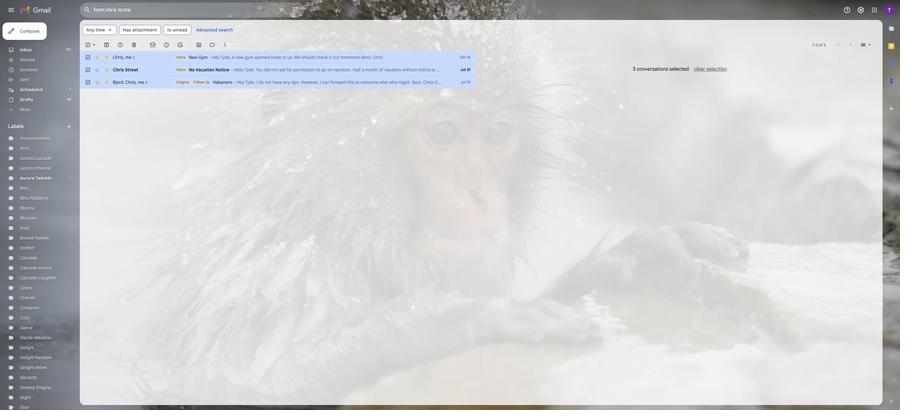 Task type: locate. For each thing, give the bounding box(es) containing it.
0 vertical spatial enigma
[[176, 80, 189, 84]]

inbox inside inbox no vacation notice - hello tyler, you did not ask for permission to go on vacation. half a month  of vacation without notice is unacceptable. please get back to me as soon  as possible. sincerely, chris
[[176, 67, 186, 72]]

i left do
[[257, 79, 258, 85]]

who
[[389, 79, 397, 85]]

3 row from the top
[[80, 76, 616, 89]]

2 down 'delete' icon
[[133, 55, 135, 60]]

chris left the on on the left top of page
[[423, 79, 433, 85]]

as left soon
[[510, 67, 515, 73]]

sincerely,
[[551, 67, 570, 73]]

vacation
[[384, 67, 401, 73]]

2 vertical spatial tyler,
[[245, 79, 255, 85]]

aurora up ball
[[20, 175, 34, 181]]

month
[[365, 67, 378, 73]]

1 horizontal spatial me
[[138, 79, 144, 85]]

chris
[[113, 54, 123, 60], [373, 55, 383, 60], [113, 67, 124, 73], [571, 67, 581, 73], [125, 79, 136, 85], [423, 79, 433, 85]]

0 vertical spatial 1
[[813, 43, 814, 47]]

chris up bjord on the top of page
[[113, 67, 124, 73]]

hey down hello
[[237, 79, 244, 85]]

10
[[467, 80, 471, 84]]

row containing bjord
[[80, 76, 616, 89]]

discardo link
[[20, 375, 37, 381]]

0 horizontal spatial hey
[[212, 55, 220, 60]]

as right soon
[[527, 67, 531, 73]]

None search field
[[80, 2, 304, 17]]

row down vacation.
[[80, 76, 616, 89]]

cascade link
[[20, 255, 37, 261]]

brad link
[[20, 225, 29, 231]]

vacation
[[196, 67, 214, 73]]

do
[[259, 79, 264, 85]]

1 vertical spatial inbox
[[176, 55, 186, 60]]

me up chris street
[[125, 54, 132, 60]]

delight for delight link on the bottom left of the page
[[20, 345, 34, 351]]

1 inside labels navigation
[[70, 176, 71, 180]]

oct
[[460, 55, 466, 60]]

compose
[[20, 28, 39, 34]]

to right this
[[356, 79, 360, 85]]

main content
[[80, 20, 883, 405]]

1 vertical spatial 2
[[69, 87, 71, 92]]

row containing chris
[[80, 51, 476, 64]]

chris street
[[113, 67, 138, 73]]

hey left "chris,"
[[595, 79, 603, 85]]

0 horizontal spatial 1
[[70, 176, 71, 180]]

0 vertical spatial delight
[[20, 345, 34, 351]]

follow
[[193, 80, 204, 84]]

drafts link
[[20, 97, 33, 103]]

jul left 31
[[460, 67, 466, 72]]

row up ask
[[80, 51, 476, 64]]

0 vertical spatial tyler,
[[220, 55, 231, 60]]

1 vertical spatial me
[[503, 67, 509, 73]]

out
[[333, 55, 339, 60]]

, down chris street
[[123, 79, 124, 85]]

is
[[167, 27, 171, 33]]

2 horizontal spatial me
[[503, 67, 509, 73]]

1 horizontal spatial 2
[[133, 55, 135, 60]]

bjord
[[113, 79, 123, 85]]

row
[[80, 51, 476, 64], [80, 64, 581, 76], [80, 76, 616, 89]]

1 vertical spatial of
[[379, 67, 383, 73]]

0 vertical spatial 2
[[133, 55, 135, 60]]

search mail image
[[82, 4, 93, 16]]

jul left 10 on the right top of page
[[461, 80, 466, 84]]

delete image
[[131, 42, 137, 48]]

best,
[[362, 55, 372, 60], [412, 79, 422, 85]]

- right gym
[[209, 55, 211, 60]]

1 horizontal spatial hey
[[237, 79, 244, 85]]

delight velvet
[[20, 365, 47, 371]]

scheduled
[[20, 87, 43, 93]]

0 vertical spatial of
[[819, 43, 823, 47]]

is unread button
[[163, 25, 191, 35]]

habenero
[[213, 79, 232, 85]]

1 delight from the top
[[20, 345, 34, 351]]

1 vertical spatial best,
[[412, 79, 422, 85]]

cascade laughter link
[[20, 275, 56, 281]]

1 inside main content
[[813, 43, 814, 47]]

check
[[316, 55, 328, 60]]

2 delight from the top
[[20, 355, 34, 361]]

1 vertical spatial -
[[231, 67, 233, 73]]

follow up
[[193, 80, 210, 84]]

tyler, left do
[[245, 79, 255, 85]]

radiance
[[30, 195, 48, 201]]

0 vertical spatial twinkle
[[35, 175, 51, 181]]

aurora up laughter
[[38, 265, 52, 271]]

1 horizontal spatial -
[[231, 67, 233, 73]]

inbox left no
[[176, 67, 186, 72]]

hey
[[212, 55, 220, 60], [237, 79, 244, 85], [595, 79, 603, 85]]

2 vertical spatial inbox
[[176, 67, 186, 72]]

1 vertical spatial enigma
[[36, 385, 51, 391]]

0 vertical spatial best,
[[362, 55, 372, 60]]

main content containing 3 conversations selected
[[80, 20, 883, 405]]

inbox for inbox no vacation notice - hello tyler, you did not ask for permission to go on vacation. half a month  of vacation without notice is unacceptable. please get back to me as soon  as possible. sincerely, chris
[[176, 67, 186, 72]]

it
[[329, 55, 331, 60]]

notice
[[418, 67, 431, 73]]

i left can at the top
[[320, 79, 321, 85]]

i
[[257, 79, 258, 85], [320, 79, 321, 85]]

to left go
[[316, 67, 320, 73]]

aurora up aurora twinkle "link"
[[20, 166, 33, 171]]

delight up "discardo" in the left bottom of the page
[[20, 365, 34, 371]]

aurora down arno link
[[20, 156, 33, 161]]

toggle split pane mode image
[[860, 42, 867, 48]]

of right –
[[819, 43, 823, 47]]

support image
[[843, 6, 851, 14]]

dreamy
[[20, 385, 35, 391]]

clear selection
[[694, 66, 727, 72]]

delight rainbow
[[20, 355, 52, 361]]

aurora ethereal
[[20, 166, 51, 171]]

cascade for cascade aurora
[[20, 265, 37, 271]]

twinkle down "ethereal"
[[35, 175, 51, 181]]

2 vertical spatial -
[[233, 79, 235, 85]]

add to tasks image
[[177, 42, 183, 48]]

elight link
[[20, 395, 31, 401]]

1 horizontal spatial 1
[[813, 43, 814, 47]]

twinkle for aurora twinkle
[[35, 175, 51, 181]]

48
[[67, 97, 71, 102]]

dance
[[20, 325, 33, 331]]

cozy
[[20, 315, 30, 321]]

inbox left new
[[176, 55, 186, 60]]

, up chris street
[[123, 54, 124, 60]]

0 vertical spatial inbox
[[20, 47, 32, 53]]

not right do
[[265, 79, 272, 85]]

tyler, left you
[[245, 67, 255, 73]]

cascade for cascade laughter
[[20, 275, 37, 281]]

on
[[328, 67, 333, 73]]

2 horizontal spatial -
[[233, 79, 235, 85]]

, left the 4
[[136, 79, 137, 85]]

discardo
[[20, 375, 37, 381]]

of right month
[[379, 67, 383, 73]]

None checkbox
[[85, 67, 91, 73]]

aurora for aurora twinkle
[[20, 175, 34, 181]]

, for bjord
[[123, 79, 124, 85]]

someone
[[361, 79, 379, 85]]

not
[[271, 67, 278, 73], [265, 79, 272, 85]]

2 up 48
[[69, 87, 71, 92]]

0 horizontal spatial as
[[510, 67, 515, 73]]

1 horizontal spatial 3
[[816, 43, 818, 47]]

is
[[432, 67, 435, 73]]

cascade down cascade link
[[20, 265, 37, 271]]

brother
[[20, 245, 35, 251]]

1 horizontal spatial i
[[320, 79, 321, 85]]

tyler, left a
[[220, 55, 231, 60]]

cascade down brother
[[20, 255, 37, 261]]

best, up a
[[362, 55, 372, 60]]

conversations
[[637, 66, 668, 72]]

1 vertical spatial delight
[[20, 355, 34, 361]]

me up the tyler
[[503, 67, 509, 73]]

<blacklashes1000@gmail.com>
[[519, 79, 581, 85]]

me left the 4
[[138, 79, 144, 85]]

1 vertical spatial 1
[[70, 176, 71, 180]]

0 horizontal spatial enigma
[[36, 385, 51, 391]]

enigma down no
[[176, 80, 189, 84]]

any time button
[[82, 25, 117, 35]]

delight velvet link
[[20, 365, 47, 371]]

sent link
[[20, 77, 29, 83]]

this
[[347, 79, 354, 85]]

- right habenero
[[233, 79, 235, 85]]

1 row from the top
[[80, 51, 476, 64]]

delight down dazzle
[[20, 345, 34, 351]]

3 delight from the top
[[20, 365, 34, 371]]

1 horizontal spatial as
[[527, 67, 531, 73]]

brother link
[[20, 245, 35, 251]]

cascade
[[34, 156, 52, 161], [20, 255, 37, 261], [20, 265, 37, 271], [20, 275, 37, 281]]

chris right sincerely,
[[571, 67, 581, 73]]

tab list
[[883, 20, 900, 388]]

inbox inside inbox new gym - hey tyler, a new gym opened close to us. we should check it out tomorrow!  best, chris
[[176, 55, 186, 60]]

did
[[264, 67, 270, 73]]

twinkle right breeze
[[35, 235, 49, 241]]

,
[[123, 54, 124, 60], [123, 79, 124, 85], [136, 79, 137, 85]]

2 inside labels navigation
[[69, 87, 71, 92]]

aurora twinkle
[[20, 175, 51, 181]]

inbox inside labels navigation
[[20, 47, 32, 53]]

dazzle meadow link
[[20, 335, 51, 341]]

hey right gym
[[212, 55, 220, 60]]

1 horizontal spatial enigma
[[176, 80, 189, 84]]

best, right might.
[[412, 79, 422, 85]]

2 vertical spatial delight
[[20, 365, 34, 371]]

arno link
[[20, 146, 29, 151]]

have
[[273, 79, 282, 85]]

mark as read image
[[150, 42, 156, 48]]

enigma right dreamy
[[36, 385, 51, 391]]

settings image
[[857, 6, 865, 14]]

aurora for aurora ethereal
[[20, 166, 33, 171]]

None checkbox
[[85, 42, 91, 48], [85, 54, 91, 60], [85, 79, 91, 85], [85, 42, 91, 48], [85, 54, 91, 60], [85, 79, 91, 85]]

without
[[402, 67, 417, 73]]

not right did
[[271, 67, 278, 73]]

for
[[287, 67, 292, 73]]

0 horizontal spatial of
[[379, 67, 383, 73]]

1 vertical spatial twinkle
[[35, 235, 49, 241]]

inbox up starred link
[[20, 47, 32, 53]]

back
[[487, 67, 497, 73]]

cascade for cascade link
[[20, 255, 37, 261]]

meadow
[[34, 335, 51, 341]]

please
[[465, 67, 478, 73]]

inbox new gym - hey tyler, a new gym opened close to us. we should check it out tomorrow!  best, chris
[[176, 55, 383, 60]]

pm
[[489, 79, 495, 85]]

clear
[[694, 66, 705, 72]]

delight down delight link on the bottom left of the page
[[20, 355, 34, 361]]

, for chris
[[123, 54, 124, 60]]

0 vertical spatial me
[[125, 54, 132, 60]]

selected
[[670, 66, 689, 72]]

cascade up chaos
[[20, 275, 37, 281]]

new
[[236, 55, 244, 60]]

dazzle
[[20, 335, 33, 341]]

inbox link
[[20, 47, 32, 53]]

5,
[[459, 79, 462, 85]]

0 vertical spatial -
[[209, 55, 211, 60]]

0 horizontal spatial 2
[[69, 87, 71, 92]]

2 as from the left
[[527, 67, 531, 73]]

row down it
[[80, 64, 581, 76]]

oct 16
[[460, 55, 471, 60]]

blossom
[[20, 215, 37, 221]]

2 row from the top
[[80, 64, 581, 76]]

- left hello
[[231, 67, 233, 73]]

0 horizontal spatial i
[[257, 79, 258, 85]]

as
[[510, 67, 515, 73], [527, 67, 531, 73]]



Task type: describe. For each thing, give the bounding box(es) containing it.
dazzle meadow
[[20, 335, 51, 341]]

31
[[467, 67, 471, 72]]

Search mail text field
[[94, 7, 274, 13]]

2 horizontal spatial 3
[[824, 43, 826, 47]]

street
[[125, 67, 138, 73]]

snoozed
[[20, 67, 37, 73]]

gmail image
[[20, 4, 54, 16]]

delight for delight velvet
[[20, 365, 34, 371]]

jul for jul 10
[[461, 80, 466, 84]]

labels heading
[[8, 123, 66, 130]]

scheduled link
[[20, 87, 43, 93]]

snooze image
[[163, 42, 170, 48]]

any time
[[86, 27, 105, 33]]

advanced search
[[196, 27, 233, 33]]

more
[[20, 107, 30, 113]]

aurora twinkle link
[[20, 175, 51, 181]]

has attachment button
[[119, 25, 161, 35]]

cascade up "ethereal"
[[34, 156, 52, 161]]

move to inbox image
[[196, 42, 202, 48]]

bliss radiance link
[[20, 195, 48, 201]]

–
[[814, 43, 816, 47]]

inbox for inbox new gym - hey tyler, a new gym opened close to us. we should check it out tomorrow!  best, chris
[[176, 55, 186, 60]]

dreamy enigma link
[[20, 385, 51, 391]]

labels navigation
[[0, 20, 80, 410]]

any
[[86, 27, 94, 33]]

bliss radiance
[[20, 195, 48, 201]]

half
[[353, 67, 361, 73]]

report spam image
[[117, 42, 123, 48]]

twinkle for breeze twinkle
[[35, 235, 49, 241]]

selection
[[707, 66, 727, 72]]

search
[[219, 27, 233, 33]]

blissful link
[[20, 205, 34, 211]]

cherish
[[20, 295, 35, 301]]

chris,
[[604, 79, 616, 85]]

tips.
[[291, 79, 300, 85]]

advanced
[[196, 27, 218, 33]]

you
[[256, 67, 263, 73]]

we
[[294, 55, 300, 60]]

delight rainbow link
[[20, 355, 52, 361]]

brad
[[20, 225, 29, 231]]

1 i from the left
[[257, 79, 258, 85]]

chris down street
[[125, 79, 136, 85]]

1 as from the left
[[510, 67, 515, 73]]

1 vertical spatial tyler,
[[245, 67, 255, 73]]

possible.
[[532, 67, 550, 73]]

elight
[[20, 395, 31, 401]]

starred link
[[20, 57, 35, 63]]

black
[[507, 79, 517, 85]]

go
[[321, 67, 326, 73]]

aurora for aurora cascade
[[20, 156, 33, 161]]

advanced search options image
[[289, 3, 302, 16]]

dance link
[[20, 325, 33, 331]]

breeze
[[20, 235, 34, 241]]

0 vertical spatial not
[[271, 67, 278, 73]]

ball link
[[20, 185, 30, 191]]

delight for delight rainbow
[[20, 355, 34, 361]]

cascade aurora
[[20, 265, 52, 271]]

time
[[96, 27, 105, 33]]

0 horizontal spatial best,
[[362, 55, 372, 60]]

1 for 1 – 3 of 3
[[813, 43, 814, 47]]

3 conversations selected
[[633, 66, 689, 72]]

jul for jul 31
[[460, 67, 466, 72]]

ethereal
[[34, 166, 51, 171]]

can
[[322, 79, 330, 85]]

announcement
[[20, 136, 50, 141]]

to left us.
[[282, 55, 286, 60]]

velvet
[[35, 365, 47, 371]]

delight link
[[20, 345, 34, 351]]

else
[[380, 79, 388, 85]]

enigma inside labels navigation
[[36, 385, 51, 391]]

2 vertical spatial me
[[138, 79, 144, 85]]

main menu image
[[7, 6, 15, 14]]

1 for 1
[[70, 176, 71, 180]]

2 inside chris , me 2
[[133, 55, 135, 60]]

get
[[480, 67, 486, 73]]

new
[[189, 55, 198, 60]]

opened
[[254, 55, 270, 60]]

chris up inbox no vacation notice - hello tyler, you did not ask for permission to go on vacation. half a month  of vacation without notice is unacceptable. please get back to me as soon  as possible. sincerely, chris
[[373, 55, 383, 60]]

up
[[205, 80, 210, 84]]

1 vertical spatial not
[[265, 79, 272, 85]]

computer
[[20, 305, 40, 311]]

chris down "report spam" icon
[[113, 54, 123, 60]]

1:06
[[480, 79, 488, 85]]

aurora cascade link
[[20, 156, 52, 161]]

clear search image
[[276, 3, 288, 16]]

jul left 5,
[[452, 79, 458, 85]]

clear selection link
[[689, 66, 727, 72]]

inbox no vacation notice - hello tyler, you did not ask for permission to go on vacation. half a month  of vacation without notice is unacceptable. please get back to me as soon  as possible. sincerely, chris
[[176, 67, 581, 73]]

a
[[232, 55, 235, 60]]

drafts
[[20, 97, 33, 103]]

0 horizontal spatial -
[[209, 55, 211, 60]]

archive image
[[103, 42, 110, 48]]

cozy link
[[20, 315, 30, 321]]

4
[[145, 80, 148, 85]]

labels image
[[209, 42, 216, 48]]

tyler
[[496, 79, 506, 85]]

gym
[[245, 55, 253, 60]]

jul 10
[[461, 80, 471, 84]]

no
[[189, 67, 195, 73]]

to right back
[[498, 67, 502, 73]]

bjord , chris , me 4
[[113, 79, 148, 85]]

jul 31
[[460, 67, 471, 72]]

rainbow
[[35, 355, 52, 361]]

however,
[[301, 79, 319, 85]]

2 horizontal spatial hey
[[595, 79, 603, 85]]

row containing chris street
[[80, 64, 581, 76]]

might.
[[399, 79, 411, 85]]

1 – 3 of 3
[[813, 43, 826, 47]]

unread
[[172, 27, 187, 33]]

blossom link
[[20, 215, 37, 221]]

more image
[[222, 42, 228, 48]]

inbox for inbox
[[20, 47, 32, 53]]

1 horizontal spatial of
[[819, 43, 823, 47]]

0 horizontal spatial me
[[125, 54, 132, 60]]

vacation.
[[334, 67, 352, 73]]

1 horizontal spatial best,
[[412, 79, 422, 85]]

16
[[467, 55, 471, 60]]

habenero - hey tyler, i do not have any tips. however, i can forward this to someone  else who might. best, chris on wed, jul 5, 2023 at 1:06 pm tyler black  <blacklashes1000@gmail.com> wrote: hey chris,
[[213, 79, 616, 85]]

0 horizontal spatial 3
[[633, 66, 636, 72]]

should
[[301, 55, 315, 60]]

2 i from the left
[[320, 79, 321, 85]]

110
[[66, 47, 71, 52]]

is unread
[[167, 27, 187, 33]]

arno
[[20, 146, 29, 151]]



Task type: vqa. For each thing, say whether or not it's contained in the screenshot.
Starred
yes



